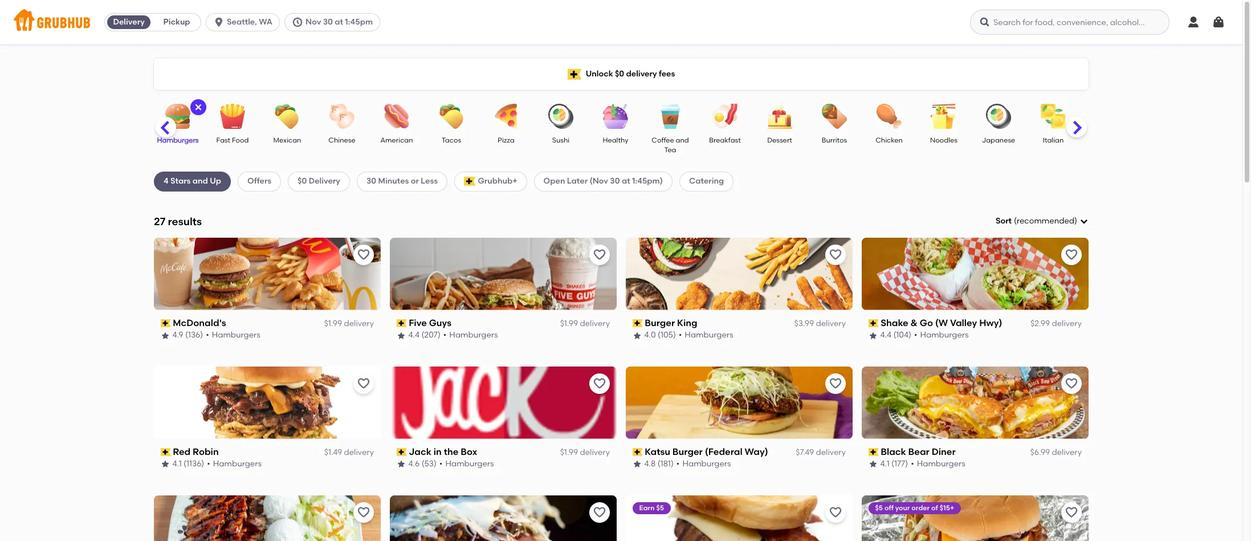 Task type: describe. For each thing, give the bounding box(es) containing it.
coffee and tea image
[[651, 104, 691, 129]]

delivery button
[[105, 13, 153, 31]]

hamburgers down hamburgers image on the top of page
[[157, 136, 199, 144]]

pickup button
[[153, 13, 201, 31]]

(
[[1015, 216, 1017, 226]]

chicken
[[876, 136, 903, 144]]

black bear diner
[[882, 446, 957, 457]]

star icon image for black bear diner
[[869, 460, 878, 469]]

chinese image
[[322, 104, 362, 129]]

$3.99 delivery
[[795, 319, 846, 329]]

less
[[421, 176, 438, 186]]

1:45pm)
[[633, 176, 663, 186]]

4.4 (207)
[[409, 330, 441, 340]]

save this restaurant image for red robin
[[357, 377, 371, 390]]

30 minutes or less
[[367, 176, 438, 186]]

$6.99 delivery
[[1031, 448, 1082, 457]]

0 horizontal spatial and
[[193, 176, 208, 186]]

earn
[[640, 504, 655, 512]]

4.4 for five guys
[[409, 330, 420, 340]]

subscription pass image for burger king
[[633, 319, 643, 327]]

$7.49 delivery
[[796, 448, 846, 457]]

&
[[911, 318, 918, 328]]

burritos
[[822, 136, 848, 144]]

hamburgers for mcdonald's
[[212, 330, 261, 340]]

black bear diner logo image
[[862, 367, 1089, 439]]

save this restaurant button for katsu burger logo
[[590, 502, 610, 523]]

1 horizontal spatial 30
[[367, 176, 377, 186]]

star icon image for shake & go (w valley hwy)
[[869, 331, 878, 340]]

svg image inside seattle, wa button
[[213, 17, 225, 28]]

0 vertical spatial burger
[[645, 318, 676, 328]]

delivery for black bear diner
[[1053, 448, 1082, 457]]

dessert image
[[760, 104, 800, 129]]

bear
[[909, 446, 930, 457]]

save this restaurant button for red robin logo
[[354, 373, 374, 394]]

katsu burger logo image
[[390, 495, 617, 541]]

pizza
[[498, 136, 515, 144]]

healthy
[[603, 136, 629, 144]]

jack in the box
[[409, 446, 478, 457]]

save this restaurant image for five guys
[[593, 248, 607, 262]]

1 vertical spatial $0
[[298, 176, 307, 186]]

later
[[567, 176, 588, 186]]

save this restaurant image for save this restaurant button related to the mcdonald's logo
[[357, 248, 371, 262]]

italian image
[[1034, 104, 1074, 129]]

burger madness seattle logo image
[[626, 495, 853, 541]]

subscription pass image for mcdonald's
[[161, 319, 171, 327]]

$7.49
[[796, 448, 814, 457]]

delivery for burger king
[[816, 319, 846, 329]]

2 $5 from the left
[[876, 504, 884, 512]]

• for red robin
[[207, 459, 211, 469]]

sushi image
[[541, 104, 581, 129]]

or
[[411, 176, 419, 186]]

shake & go (w valley hwy) logo image
[[862, 238, 1089, 310]]

fees
[[659, 69, 675, 79]]

(105)
[[658, 330, 677, 340]]

save this restaurant button for "monster burger logo" at the left bottom of page
[[354, 502, 374, 523]]

save this restaurant button for burger king logo
[[826, 245, 846, 265]]

1 vertical spatial delivery
[[309, 176, 340, 186]]

4.8 (181)
[[645, 459, 674, 469]]

27
[[154, 215, 166, 228]]

subscription pass image for five guys
[[397, 319, 407, 327]]

minutes
[[378, 176, 409, 186]]

4 stars and up
[[164, 176, 221, 186]]

box
[[461, 446, 478, 457]]

save this restaurant button for the mcdonald's logo
[[354, 245, 374, 265]]

robin
[[193, 446, 219, 457]]

(207)
[[422, 330, 441, 340]]

4.1 (177)
[[881, 459, 909, 469]]

4.9
[[173, 330, 184, 340]]

$1.99 for jack in the box
[[560, 448, 578, 457]]

$5 off your order of $15+
[[876, 504, 955, 512]]

4.6
[[409, 459, 420, 469]]

$1.99 for five guys
[[560, 319, 578, 329]]

seattle, wa button
[[206, 13, 285, 31]]

• hamburgers for red robin
[[207, 459, 262, 469]]

$15+
[[941, 504, 955, 512]]

1 horizontal spatial at
[[622, 176, 631, 186]]

go
[[921, 318, 934, 328]]

results
[[168, 215, 202, 228]]

$2.99 delivery
[[1031, 319, 1082, 329]]

breakfast
[[710, 136, 741, 144]]

and inside coffee and tea
[[676, 136, 689, 144]]

• for five guys
[[444, 330, 447, 340]]

breakfast image
[[706, 104, 745, 129]]

none field containing sort
[[996, 216, 1089, 227]]

sushi
[[553, 136, 570, 144]]

• hamburgers for katsu burger (federal way)
[[677, 459, 732, 469]]

food
[[232, 136, 249, 144]]

nov 30 at 1:45pm button
[[285, 13, 385, 31]]

your
[[896, 504, 911, 512]]

subscription pass image for jack in the box
[[397, 448, 407, 456]]

jack in the box logo image
[[390, 367, 617, 439]]

• hamburgers for mcdonald's
[[206, 330, 261, 340]]

coffee and tea
[[652, 136, 689, 154]]

noodles
[[931, 136, 958, 144]]

mcdonald's
[[173, 318, 227, 328]]

(104)
[[894, 330, 912, 340]]

boss drive-in logo image
[[862, 495, 1089, 541]]

4.9 (136)
[[173, 330, 203, 340]]

katsu burger (federal way) logo image
[[626, 367, 853, 439]]

4.0
[[645, 330, 657, 340]]

unlock
[[586, 69, 613, 79]]

dessert
[[768, 136, 793, 144]]

4.6 (53)
[[409, 459, 437, 469]]

up
[[210, 176, 221, 186]]

grubhub plus flag logo image for unlock $0 delivery fees
[[568, 69, 582, 80]]

1 vertical spatial burger
[[673, 446, 703, 457]]

• for jack in the box
[[440, 459, 443, 469]]

$1.99 for mcdonald's
[[324, 319, 342, 329]]

red robin
[[173, 446, 219, 457]]

recommended
[[1017, 216, 1075, 226]]

4.8
[[645, 459, 656, 469]]

in
[[434, 446, 442, 457]]

star icon image for red robin
[[161, 460, 170, 469]]

japanese image
[[979, 104, 1019, 129]]

• hamburgers for jack in the box
[[440, 459, 495, 469]]

(1136)
[[184, 459, 205, 469]]

• hamburgers for five guys
[[444, 330, 499, 340]]

save this restaurant button for 'katsu burger (federal way) logo'
[[826, 373, 846, 394]]

wa
[[259, 17, 273, 27]]

fast food
[[216, 136, 249, 144]]

$1.49 delivery
[[324, 448, 374, 457]]

fast
[[216, 136, 231, 144]]

• hamburgers for shake & go (w valley hwy)
[[915, 330, 970, 340]]

sort
[[996, 216, 1012, 226]]

burritos image
[[815, 104, 855, 129]]



Task type: locate. For each thing, give the bounding box(es) containing it.
hamburgers down 'robin'
[[213, 459, 262, 469]]

mexican image
[[267, 104, 307, 129]]

(federal
[[706, 446, 743, 457]]

katsu burger (federal way)
[[645, 446, 769, 457]]

grubhub plus flag logo image for grubhub+
[[464, 177, 476, 186]]

$1.49
[[324, 448, 342, 457]]

$1.99
[[324, 319, 342, 329], [560, 319, 578, 329], [560, 448, 578, 457]]

delivery down chinese
[[309, 176, 340, 186]]

burger up (181)
[[673, 446, 703, 457]]

svg image
[[1213, 15, 1226, 29], [213, 17, 225, 28], [980, 17, 991, 28], [194, 103, 203, 112]]

tacos image
[[432, 104, 472, 129]]

save this restaurant image for shake & go (w valley hwy)
[[1065, 248, 1079, 262]]

star icon image left "4.8"
[[633, 460, 642, 469]]

0 horizontal spatial $0
[[298, 176, 307, 186]]

• hamburgers down the guys
[[444, 330, 499, 340]]

open
[[544, 176, 565, 186]]

five guys logo image
[[390, 238, 617, 310]]

• right (177)
[[912, 459, 915, 469]]

30 inside nov 30 at 1:45pm button
[[323, 17, 333, 27]]

star icon image
[[161, 331, 170, 340], [397, 331, 406, 340], [633, 331, 642, 340], [869, 331, 878, 340], [161, 460, 170, 469], [397, 460, 406, 469], [633, 460, 642, 469], [869, 460, 878, 469]]

(nov
[[590, 176, 609, 186]]

1 horizontal spatial 4.4
[[881, 330, 892, 340]]

2 4.4 from the left
[[881, 330, 892, 340]]

• hamburgers down diner
[[912, 459, 966, 469]]

subscription pass image left katsu
[[633, 448, 643, 456]]

delivery
[[113, 17, 145, 27], [309, 176, 340, 186]]

save this restaurant image for save this restaurant button for "monster burger logo" at the left bottom of page
[[357, 506, 371, 519]]

• right (181)
[[677, 459, 680, 469]]

$0 right offers
[[298, 176, 307, 186]]

hamburgers down king
[[685, 330, 734, 340]]

katsu
[[645, 446, 671, 457]]

1 horizontal spatial svg image
[[1080, 217, 1089, 226]]

nov 30 at 1:45pm
[[306, 17, 373, 27]]

american image
[[377, 104, 417, 129]]

0 vertical spatial $0
[[615, 69, 625, 79]]

chicken image
[[870, 104, 910, 129]]

guys
[[430, 318, 452, 328]]

subscription pass image left five
[[397, 319, 407, 327]]

(181)
[[658, 459, 674, 469]]

• hamburgers down shake & go (w valley hwy)
[[915, 330, 970, 340]]

grubhub plus flag logo image
[[568, 69, 582, 80], [464, 177, 476, 186]]

4.0 (105)
[[645, 330, 677, 340]]

delivery left pickup
[[113, 17, 145, 27]]

pickup
[[163, 17, 190, 27]]

30 right (nov
[[610, 176, 620, 186]]

2 horizontal spatial 30
[[610, 176, 620, 186]]

• hamburgers for black bear diner
[[912, 459, 966, 469]]

valley
[[951, 318, 978, 328]]

delivery for five guys
[[580, 319, 610, 329]]

at inside button
[[335, 17, 343, 27]]

• for burger king
[[679, 330, 683, 340]]

• right (136)
[[206, 330, 209, 340]]

1 horizontal spatial delivery
[[309, 176, 340, 186]]

delivery for mcdonald's
[[344, 319, 374, 329]]

save this restaurant button for "jack in the box logo" on the left bottom of the page
[[590, 373, 610, 394]]

• hamburgers down katsu burger (federal way)
[[677, 459, 732, 469]]

(136)
[[186, 330, 203, 340]]

$5
[[657, 504, 665, 512], [876, 504, 884, 512]]

• down &
[[915, 330, 918, 340]]

(177)
[[892, 459, 909, 469]]

1:45pm
[[345, 17, 373, 27]]

hamburgers down katsu burger (federal way)
[[683, 459, 732, 469]]

None field
[[996, 216, 1089, 227]]

star icon image left 4.9
[[161, 331, 170, 340]]

subscription pass image for shake & go (w valley hwy)
[[869, 319, 879, 327]]

mexican
[[274, 136, 301, 144]]

sort ( recommended )
[[996, 216, 1078, 226]]

save this restaurant button for black bear diner logo
[[1062, 373, 1082, 394]]

tacos
[[442, 136, 461, 144]]

at left 1:45pm on the top of the page
[[335, 17, 343, 27]]

subscription pass image for katsu burger (federal way)
[[633, 448, 643, 456]]

hamburgers down box
[[446, 459, 495, 469]]

1 vertical spatial grubhub plus flag logo image
[[464, 177, 476, 186]]

burger king logo image
[[626, 238, 853, 310]]

0 vertical spatial and
[[676, 136, 689, 144]]

1 horizontal spatial 4.1
[[881, 459, 890, 469]]

hamburgers for shake & go (w valley hwy)
[[921, 330, 970, 340]]

$1.99 delivery for guys
[[560, 319, 610, 329]]

hamburgers for burger king
[[685, 330, 734, 340]]

1 horizontal spatial and
[[676, 136, 689, 144]]

4
[[164, 176, 169, 186]]

star icon image left 4.6
[[397, 460, 406, 469]]

(w
[[936, 318, 949, 328]]

hamburgers for jack in the box
[[446, 459, 495, 469]]

• hamburgers for burger king
[[679, 330, 734, 340]]

order
[[912, 504, 931, 512]]

grubhub plus flag logo image left grubhub+
[[464, 177, 476, 186]]

4.4 for shake & go (w valley hwy)
[[881, 330, 892, 340]]

svg image
[[1187, 15, 1201, 29], [292, 17, 303, 28], [1080, 217, 1089, 226]]

hamburgers for katsu burger (federal way)
[[683, 459, 732, 469]]

shake & go (w valley hwy)
[[882, 318, 1003, 328]]

• for katsu burger (federal way)
[[677, 459, 680, 469]]

star icon image left 4.0 at the right of the page
[[633, 331, 642, 340]]

hamburgers down diner
[[918, 459, 966, 469]]

star icon image for mcdonald's
[[161, 331, 170, 340]]

2 horizontal spatial svg image
[[1187, 15, 1201, 29]]

red robin logo image
[[154, 367, 381, 439]]

$1.99 delivery for in
[[560, 448, 610, 457]]

0 horizontal spatial 30
[[323, 17, 333, 27]]

0 vertical spatial at
[[335, 17, 343, 27]]

1 vertical spatial at
[[622, 176, 631, 186]]

$0 delivery
[[298, 176, 340, 186]]

hamburgers for red robin
[[213, 459, 262, 469]]

american
[[381, 136, 413, 144]]

$0 right unlock
[[615, 69, 625, 79]]

subscription pass image left the shake
[[869, 319, 879, 327]]

0 horizontal spatial grubhub plus flag logo image
[[464, 177, 476, 186]]

the
[[444, 446, 459, 457]]

• for mcdonald's
[[206, 330, 209, 340]]

grubhub+
[[478, 176, 518, 186]]

subscription pass image
[[869, 319, 879, 327], [161, 448, 171, 456], [397, 448, 407, 456]]

4.1 for red robin
[[173, 459, 182, 469]]

hamburgers down mcdonald's
[[212, 330, 261, 340]]

delivery for shake & go (w valley hwy)
[[1053, 319, 1082, 329]]

1 horizontal spatial $0
[[615, 69, 625, 79]]

1 horizontal spatial $5
[[876, 504, 884, 512]]

unlock $0 delivery fees
[[586, 69, 675, 79]]

delivery inside button
[[113, 17, 145, 27]]

4.4 down the shake
[[881, 330, 892, 340]]

0 horizontal spatial delivery
[[113, 17, 145, 27]]

4.1 for black bear diner
[[881, 459, 890, 469]]

4.1 left (177)
[[881, 459, 890, 469]]

star icon image left 4.4 (207)
[[397, 331, 406, 340]]

$5 left off
[[876, 504, 884, 512]]

and
[[676, 136, 689, 144], [193, 176, 208, 186]]

$5 right earn
[[657, 504, 665, 512]]

mcdonald's logo image
[[154, 238, 381, 310]]

delivery for katsu burger (federal way)
[[816, 448, 846, 457]]

subscription pass image left burger king on the bottom right of the page
[[633, 319, 643, 327]]

diner
[[933, 446, 957, 457]]

svg image inside nov 30 at 1:45pm button
[[292, 17, 303, 28]]

• hamburgers down king
[[679, 330, 734, 340]]

nov
[[306, 17, 321, 27]]

4.1
[[173, 459, 182, 469], [881, 459, 890, 469]]

4.4 (104)
[[881, 330, 912, 340]]

healthy image
[[596, 104, 636, 129]]

fast food image
[[213, 104, 253, 129]]

30 right nov
[[323, 17, 333, 27]]

$0
[[615, 69, 625, 79], [298, 176, 307, 186]]

Search for food, convenience, alcohol... search field
[[971, 10, 1170, 35]]

off
[[885, 504, 895, 512]]

•
[[206, 330, 209, 340], [444, 330, 447, 340], [679, 330, 683, 340], [915, 330, 918, 340], [207, 459, 211, 469], [440, 459, 443, 469], [677, 459, 680, 469], [912, 459, 915, 469]]

1 4.4 from the left
[[409, 330, 420, 340]]

0 horizontal spatial 4.4
[[409, 330, 420, 340]]

subscription pass image for black bear diner
[[869, 448, 879, 456]]

save this restaurant button for the shake & go (w valley hwy) logo
[[1062, 245, 1082, 265]]

0 vertical spatial grubhub plus flag logo image
[[568, 69, 582, 80]]

subscription pass image left red
[[161, 448, 171, 456]]

italian
[[1044, 136, 1064, 144]]

4.4 down five
[[409, 330, 420, 340]]

shake
[[882, 318, 909, 328]]

save this restaurant image
[[593, 248, 607, 262], [829, 248, 843, 262], [1065, 248, 1079, 262], [357, 377, 371, 390], [593, 377, 607, 390], [1065, 377, 1079, 390], [829, 506, 843, 519]]

and up tea
[[676, 136, 689, 144]]

4.4
[[409, 330, 420, 340], [881, 330, 892, 340]]

save this restaurant button for the five guys logo
[[590, 245, 610, 265]]

seattle,
[[227, 17, 257, 27]]

red
[[173, 446, 191, 457]]

jack
[[409, 446, 432, 457]]

five guys
[[409, 318, 452, 328]]

star icon image left 4.4 (104)
[[869, 331, 878, 340]]

• right (105)
[[679, 330, 683, 340]]

save this restaurant image for jack in the box
[[593, 377, 607, 390]]

star icon image for katsu burger (federal way)
[[633, 460, 642, 469]]

27 results
[[154, 215, 202, 228]]

star icon image for jack in the box
[[397, 460, 406, 469]]

hamburgers image
[[158, 104, 198, 129]]

save this restaurant image for burger king
[[829, 248, 843, 262]]

black
[[882, 446, 907, 457]]

star icon image for five guys
[[397, 331, 406, 340]]

main navigation navigation
[[0, 0, 1243, 44]]

1 horizontal spatial grubhub plus flag logo image
[[568, 69, 582, 80]]

hwy)
[[980, 318, 1003, 328]]

japanese
[[983, 136, 1016, 144]]

burger up 4.0 (105)
[[645, 318, 676, 328]]

1 vertical spatial and
[[193, 176, 208, 186]]

0 horizontal spatial subscription pass image
[[161, 448, 171, 456]]

five
[[409, 318, 427, 328]]

• for shake & go (w valley hwy)
[[915, 330, 918, 340]]

0 horizontal spatial 4.1
[[173, 459, 182, 469]]

• down the guys
[[444, 330, 447, 340]]

• hamburgers down mcdonald's
[[206, 330, 261, 340]]

0 horizontal spatial svg image
[[292, 17, 303, 28]]

delivery for jack in the box
[[580, 448, 610, 457]]

tea
[[665, 146, 677, 154]]

earn $5
[[640, 504, 665, 512]]

2 horizontal spatial subscription pass image
[[869, 319, 879, 327]]

subscription pass image left black at the right of the page
[[869, 448, 879, 456]]

• for black bear diner
[[912, 459, 915, 469]]

• hamburgers down box
[[440, 459, 495, 469]]

$3.99
[[795, 319, 814, 329]]

$2.99
[[1031, 319, 1051, 329]]

at
[[335, 17, 343, 27], [622, 176, 631, 186]]

coffee
[[652, 136, 675, 144]]

stars
[[171, 176, 191, 186]]

subscription pass image left mcdonald's
[[161, 319, 171, 327]]

pasta image
[[1089, 104, 1129, 129]]

save this restaurant image for black bear diner
[[1065, 377, 1079, 390]]

subscription pass image for red robin
[[161, 448, 171, 456]]

chinese
[[329, 136, 356, 144]]

• down 'robin'
[[207, 459, 211, 469]]

1 4.1 from the left
[[173, 459, 182, 469]]

king
[[678, 318, 698, 328]]

(53)
[[422, 459, 437, 469]]

pizza image
[[486, 104, 526, 129]]

30
[[323, 17, 333, 27], [367, 176, 377, 186], [610, 176, 620, 186]]

4.1 down red
[[173, 459, 182, 469]]

30 left "minutes"
[[367, 176, 377, 186]]

1 $5 from the left
[[657, 504, 665, 512]]

star icon image left 4.1 (177)
[[869, 460, 878, 469]]

)
[[1075, 216, 1078, 226]]

star icon image for burger king
[[633, 331, 642, 340]]

$6.99
[[1031, 448, 1051, 457]]

save this restaurant image for save this restaurant button for katsu burger logo
[[593, 506, 607, 519]]

2 4.1 from the left
[[881, 459, 890, 469]]

hamburgers
[[157, 136, 199, 144], [212, 330, 261, 340], [450, 330, 499, 340], [685, 330, 734, 340], [921, 330, 970, 340], [213, 459, 262, 469], [446, 459, 495, 469], [683, 459, 732, 469], [918, 459, 966, 469]]

at left 1:45pm)
[[622, 176, 631, 186]]

0 horizontal spatial $5
[[657, 504, 665, 512]]

noodles image
[[925, 104, 964, 129]]

subscription pass image left jack on the bottom left of the page
[[397, 448, 407, 456]]

monster burger logo image
[[154, 495, 381, 541]]

seattle, wa
[[227, 17, 273, 27]]

grubhub plus flag logo image left unlock
[[568, 69, 582, 80]]

star icon image left 4.1 (1136)
[[161, 460, 170, 469]]

• right (53)
[[440, 459, 443, 469]]

way)
[[745, 446, 769, 457]]

and left the up
[[193, 176, 208, 186]]

delivery
[[626, 69, 657, 79], [344, 319, 374, 329], [580, 319, 610, 329], [816, 319, 846, 329], [1053, 319, 1082, 329], [344, 448, 374, 457], [580, 448, 610, 457], [816, 448, 846, 457], [1053, 448, 1082, 457]]

1 horizontal spatial subscription pass image
[[397, 448, 407, 456]]

hamburgers down the guys
[[450, 330, 499, 340]]

0 vertical spatial delivery
[[113, 17, 145, 27]]

0 horizontal spatial at
[[335, 17, 343, 27]]

• hamburgers down 'robin'
[[207, 459, 262, 469]]

hamburgers down (w
[[921, 330, 970, 340]]

save this restaurant image
[[357, 248, 371, 262], [829, 377, 843, 390], [357, 506, 371, 519], [593, 506, 607, 519], [1065, 506, 1079, 519]]

save this restaurant image for save this restaurant button corresponding to 'katsu burger (federal way) logo'
[[829, 377, 843, 390]]

delivery for red robin
[[344, 448, 374, 457]]

subscription pass image
[[161, 319, 171, 327], [397, 319, 407, 327], [633, 319, 643, 327], [633, 448, 643, 456], [869, 448, 879, 456]]

hamburgers for five guys
[[450, 330, 499, 340]]

hamburgers for black bear diner
[[918, 459, 966, 469]]



Task type: vqa. For each thing, say whether or not it's contained in the screenshot.


